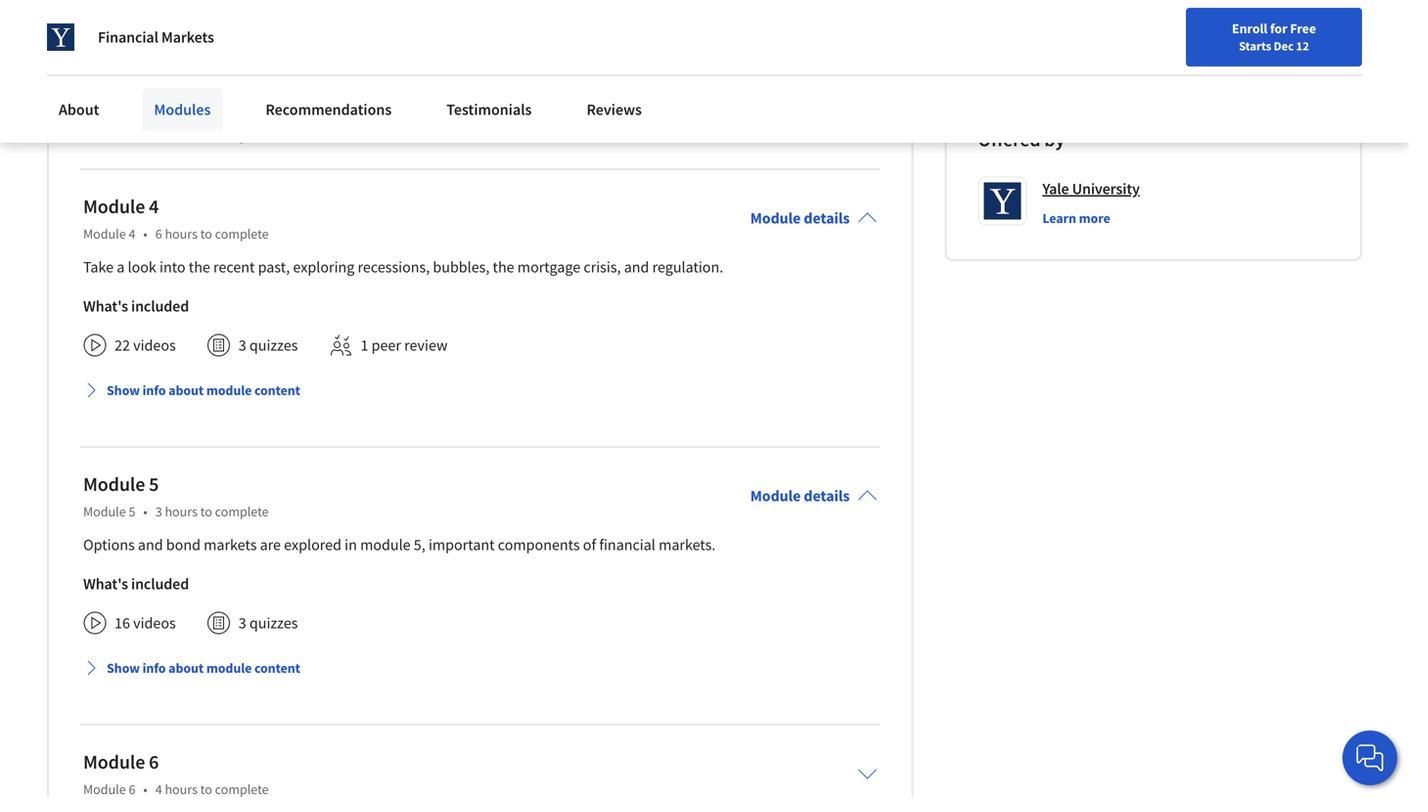 Task type: describe. For each thing, give the bounding box(es) containing it.
about for 4
[[168, 382, 204, 399]]

past,
[[258, 258, 290, 277]]

dec
[[1274, 38, 1294, 54]]

1 vertical spatial 4
[[129, 225, 135, 243]]

bond
[[166, 535, 201, 555]]

info for module 4
[[142, 382, 166, 399]]

videos for module 5
[[133, 614, 176, 633]]

3 inside 'module 5 module 5 • 3 hours to complete'
[[155, 503, 162, 521]]

details for 5
[[804, 487, 850, 506]]

mortgage
[[517, 258, 580, 277]]

module inside dropdown button
[[83, 750, 145, 775]]

peer
[[371, 336, 401, 355]]

quizzes for module 5
[[249, 614, 298, 633]]

of
[[583, 535, 596, 555]]

show for 4
[[107, 382, 140, 399]]

1 vertical spatial 5
[[129, 503, 135, 521]]

module 6
[[83, 750, 159, 775]]

review
[[404, 336, 448, 355]]

1 horizontal spatial and
[[624, 258, 649, 277]]

6 inside dropdown button
[[149, 750, 159, 775]]

2 the from the left
[[493, 258, 514, 277]]

5,
[[414, 535, 425, 555]]

exploring
[[293, 258, 355, 277]]

module 6 button
[[68, 737, 893, 798]]

3 for 4
[[238, 336, 246, 355]]

details for 4
[[804, 209, 850, 228]]

learn
[[1042, 210, 1076, 227]]

bubbles,
[[433, 258, 490, 277]]

university
[[1072, 179, 1140, 199]]

included for 4
[[131, 297, 189, 316]]

regulation.
[[652, 258, 723, 277]]

more
[[1079, 210, 1110, 227]]

modules
[[154, 100, 211, 119]]

free
[[1290, 20, 1316, 37]]

recommendations
[[266, 100, 392, 119]]

show info about module content for 5
[[107, 660, 300, 677]]

offered
[[978, 127, 1041, 152]]

0 horizontal spatial and
[[138, 535, 163, 555]]

9
[[1039, 56, 1045, 74]]

0 vertical spatial •
[[1102, 55, 1108, 76]]

yale university link
[[1042, 177, 1140, 201]]

by
[[1044, 127, 1065, 152]]

hours for module 5
[[165, 503, 198, 521]]

16 videos
[[114, 614, 176, 633]]

22
[[114, 336, 130, 355]]

offered by
[[978, 127, 1065, 152]]

coursera image
[[23, 16, 148, 47]]

about
[[59, 100, 99, 119]]

chat with us image
[[1354, 743, 1386, 774]]

1 horizontal spatial 5
[[149, 472, 159, 497]]

enroll for free starts dec 12
[[1232, 20, 1316, 54]]

included for 5
[[131, 575, 189, 594]]

module for module 5
[[206, 660, 252, 677]]

to for 4
[[200, 225, 212, 243]]

learners
[[1173, 56, 1219, 74]]

0 vertical spatial 4
[[149, 194, 159, 219]]

learn more
[[1042, 210, 1110, 227]]

what's included for 4
[[83, 297, 189, 316]]



Task type: vqa. For each thing, say whether or not it's contained in the screenshot.
the bottom the have
no



Task type: locate. For each thing, give the bounding box(es) containing it.
about link
[[47, 88, 111, 131]]

1 info from the top
[[142, 382, 166, 399]]

1 vertical spatial content
[[254, 660, 300, 677]]

videos right 22 in the left top of the page
[[133, 336, 176, 355]]

0 vertical spatial 5
[[149, 472, 159, 497]]

1 vertical spatial complete
[[215, 503, 269, 521]]

show
[[107, 382, 140, 399], [107, 660, 140, 677]]

show info about module content button for 5
[[75, 651, 308, 686]]

1 show info about module content button from the top
[[75, 373, 308, 408]]

2 what's from the top
[[83, 575, 128, 594]]

to
[[200, 225, 212, 243], [200, 503, 212, 521]]

0 vertical spatial content
[[254, 382, 300, 399]]

components
[[498, 535, 580, 555]]

5
[[149, 472, 159, 497], [129, 503, 135, 521]]

3 quizzes
[[238, 336, 298, 355], [238, 614, 298, 633]]

2 vertical spatial •
[[143, 503, 147, 521]]

financial
[[98, 27, 158, 47]]

1 show from the top
[[107, 382, 140, 399]]

1 vertical spatial what's
[[83, 575, 128, 594]]

quizzes down are
[[249, 614, 298, 633]]

courses
[[1048, 56, 1094, 74]]

1 to from the top
[[200, 225, 212, 243]]

0 horizontal spatial 4
[[129, 225, 135, 243]]

markets.
[[659, 535, 716, 555]]

0 vertical spatial 6
[[155, 225, 162, 243]]

yale university image
[[47, 23, 74, 51]]

recent
[[213, 258, 255, 277]]

modules link
[[142, 88, 222, 131]]

4
[[149, 194, 159, 219], [129, 225, 135, 243]]

1 details from the top
[[804, 209, 850, 228]]

1 vertical spatial •
[[143, 225, 147, 243]]

1 vertical spatial show
[[107, 660, 140, 677]]

1 the from the left
[[189, 258, 210, 277]]

1 vertical spatial hours
[[165, 503, 198, 521]]

3 for 5
[[238, 614, 246, 633]]

12
[[1296, 38, 1309, 54]]

module 4 module 4 • 6 hours to complete
[[83, 194, 269, 243]]

3
[[238, 336, 246, 355], [155, 503, 162, 521], [238, 614, 246, 633]]

1 vertical spatial 3 quizzes
[[238, 614, 298, 633]]

in
[[345, 535, 357, 555]]

what's for module 4
[[83, 297, 128, 316]]

markets
[[204, 535, 257, 555]]

2 details from the top
[[804, 487, 850, 506]]

show info about module content button down 16 videos
[[75, 651, 308, 686]]

look
[[128, 258, 156, 277]]

0 vertical spatial module details
[[750, 209, 850, 228]]

module for module 4
[[206, 382, 252, 399]]

info down 16 videos
[[142, 660, 166, 677]]

hours inside 'module 5 module 5 • 3 hours to complete'
[[165, 503, 198, 521]]

included
[[131, 297, 189, 316], [131, 575, 189, 594]]

reviews
[[587, 100, 642, 119]]

0 vertical spatial included
[[131, 297, 189, 316]]

complete inside module 4 module 4 • 6 hours to complete
[[215, 225, 269, 243]]

1 vertical spatial show info about module content button
[[75, 651, 308, 686]]

1 content from the top
[[254, 382, 300, 399]]

details
[[804, 209, 850, 228], [804, 487, 850, 506]]

explored
[[284, 535, 342, 555]]

info for module 5
[[142, 660, 166, 677]]

1 vertical spatial 6
[[149, 750, 159, 775]]

info
[[142, 382, 166, 399], [142, 660, 166, 677]]

the right "into" at top left
[[189, 258, 210, 277]]

reviews link
[[575, 88, 654, 131]]

0 vertical spatial complete
[[215, 225, 269, 243]]

module details for module 5
[[750, 487, 850, 506]]

0 vertical spatial about
[[168, 382, 204, 399]]

a
[[117, 258, 125, 277]]

content for module 4
[[254, 382, 300, 399]]

show info about module content down 16 videos
[[107, 660, 300, 677]]

2 what's included from the top
[[83, 575, 189, 594]]

show info about module content button
[[75, 373, 308, 408], [75, 651, 308, 686]]

to inside 'module 5 module 5 • 3 hours to complete'
[[200, 503, 212, 521]]

module details
[[750, 209, 850, 228], [750, 487, 850, 506]]

2 included from the top
[[131, 575, 189, 594]]

and left bond
[[138, 535, 163, 555]]

show down 22 in the left top of the page
[[107, 382, 140, 399]]

hours for module 4
[[165, 225, 198, 243]]

• inside 'module 5 module 5 • 3 hours to complete'
[[143, 503, 147, 521]]

0 vertical spatial show info about module content
[[107, 382, 300, 399]]

1 vertical spatial details
[[804, 487, 850, 506]]

1 vertical spatial quizzes
[[249, 614, 298, 633]]

to for 5
[[200, 503, 212, 521]]

financial
[[599, 535, 656, 555]]

complete up markets
[[215, 503, 269, 521]]

9 courses • 1,947,242 learners
[[1039, 55, 1219, 76]]

1 vertical spatial info
[[142, 660, 166, 677]]

1 quizzes from the top
[[249, 336, 298, 355]]

1
[[361, 336, 368, 355]]

1 vertical spatial about
[[168, 660, 204, 677]]

2 videos from the top
[[133, 614, 176, 633]]

complete up recent
[[215, 225, 269, 243]]

recommendations link
[[254, 88, 403, 131]]

0 vertical spatial details
[[804, 209, 850, 228]]

module
[[206, 382, 252, 399], [360, 535, 411, 555], [206, 660, 252, 677]]

2 3 quizzes from the top
[[238, 614, 298, 633]]

1 videos from the top
[[133, 336, 176, 355]]

quizzes down past,
[[249, 336, 298, 355]]

about down 16 videos
[[168, 660, 204, 677]]

16
[[114, 614, 130, 633]]

1 what's from the top
[[83, 297, 128, 316]]

0 horizontal spatial the
[[189, 258, 210, 277]]

what's
[[83, 297, 128, 316], [83, 575, 128, 594]]

for
[[1270, 20, 1287, 37]]

the right bubbles,
[[493, 258, 514, 277]]

2 hours from the top
[[165, 503, 198, 521]]

3 quizzes down past,
[[238, 336, 298, 355]]

1 hours from the top
[[165, 225, 198, 243]]

videos right the 16
[[133, 614, 176, 633]]

to inside module 4 module 4 • 6 hours to complete
[[200, 225, 212, 243]]

3 quizzes for module 5
[[238, 614, 298, 633]]

2 info from the top
[[142, 660, 166, 677]]

2 content from the top
[[254, 660, 300, 677]]

module
[[83, 194, 145, 219], [750, 209, 801, 228], [83, 225, 126, 243], [83, 472, 145, 497], [750, 487, 801, 506], [83, 503, 126, 521], [83, 750, 145, 775]]

1,947,242
[[1115, 56, 1170, 74]]

1 complete from the top
[[215, 225, 269, 243]]

2 show info about module content from the top
[[107, 660, 300, 677]]

2 show info about module content button from the top
[[75, 651, 308, 686]]

take
[[83, 258, 114, 277]]

content for module 5
[[254, 660, 300, 677]]

videos
[[133, 336, 176, 355], [133, 614, 176, 633]]

show info about module content down 22 videos
[[107, 382, 300, 399]]

hours up "into" at top left
[[165, 225, 198, 243]]

included down "into" at top left
[[131, 297, 189, 316]]

testimonials
[[446, 100, 532, 119]]

yale university
[[1042, 179, 1140, 199]]

complete for 5
[[215, 503, 269, 521]]

0 vertical spatial quizzes
[[249, 336, 298, 355]]

enroll
[[1232, 20, 1268, 37]]

show for 5
[[107, 660, 140, 677]]

complete
[[215, 225, 269, 243], [215, 503, 269, 521]]

1 vertical spatial 3
[[155, 503, 162, 521]]

menu item
[[1056, 20, 1182, 83]]

options
[[83, 535, 135, 555]]

what's for module 5
[[83, 575, 128, 594]]

2 vertical spatial 3
[[238, 614, 246, 633]]

videos for module 4
[[133, 336, 176, 355]]

3 quizzes for module 4
[[238, 336, 298, 355]]

hours inside module 4 module 4 • 6 hours to complete
[[165, 225, 198, 243]]

quizzes
[[249, 336, 298, 355], [249, 614, 298, 633]]

1 what's included from the top
[[83, 297, 189, 316]]

hours
[[165, 225, 198, 243], [165, 503, 198, 521]]

0 vertical spatial what's included
[[83, 297, 189, 316]]

what's included down look
[[83, 297, 189, 316]]

• inside module 4 module 4 • 6 hours to complete
[[143, 225, 147, 243]]

2 show from the top
[[107, 660, 140, 677]]

22 videos
[[114, 336, 176, 355]]

show info about module content
[[107, 382, 300, 399], [107, 660, 300, 677]]

1 vertical spatial to
[[200, 503, 212, 521]]

6 inside module 4 module 4 • 6 hours to complete
[[155, 225, 162, 243]]

0 vertical spatial to
[[200, 225, 212, 243]]

3 quizzes down are
[[238, 614, 298, 633]]

show info about module content button down 22 videos
[[75, 373, 308, 408]]

1 module details from the top
[[750, 209, 850, 228]]

options and bond markets are explored in module 5, important components of financial markets.
[[83, 535, 716, 555]]

testimonials link
[[435, 88, 544, 131]]

what's down take
[[83, 297, 128, 316]]

what's included
[[83, 297, 189, 316], [83, 575, 189, 594]]

0 vertical spatial module
[[206, 382, 252, 399]]

0 vertical spatial show
[[107, 382, 140, 399]]

module details for module 4
[[750, 209, 850, 228]]

and right crisis,
[[624, 258, 649, 277]]

2 complete from the top
[[215, 503, 269, 521]]

1 vertical spatial and
[[138, 535, 163, 555]]

1 horizontal spatial the
[[493, 258, 514, 277]]

about for 5
[[168, 660, 204, 677]]

what's included for 5
[[83, 575, 189, 594]]

financial markets
[[98, 27, 214, 47]]

the
[[189, 258, 210, 277], [493, 258, 514, 277]]

info down 22 videos
[[142, 382, 166, 399]]

quizzes for module 4
[[249, 336, 298, 355]]

complete for 4
[[215, 225, 269, 243]]

0 vertical spatial what's
[[83, 297, 128, 316]]

0 horizontal spatial 5
[[129, 503, 135, 521]]

and
[[624, 258, 649, 277], [138, 535, 163, 555]]

1 vertical spatial included
[[131, 575, 189, 594]]

1 3 quizzes from the top
[[238, 336, 298, 355]]

0 vertical spatial hours
[[165, 225, 198, 243]]

2 quizzes from the top
[[249, 614, 298, 633]]

1 horizontal spatial 4
[[149, 194, 159, 219]]

content
[[254, 382, 300, 399], [254, 660, 300, 677]]

take a look into the recent past, exploring recessions, bubbles, the mortgage crisis, and regulation.
[[83, 258, 723, 277]]

about
[[168, 382, 204, 399], [168, 660, 204, 677]]

2 module details from the top
[[750, 487, 850, 506]]

2 to from the top
[[200, 503, 212, 521]]

1 vertical spatial videos
[[133, 614, 176, 633]]

0 vertical spatial info
[[142, 382, 166, 399]]

1 included from the top
[[131, 297, 189, 316]]

•
[[1102, 55, 1108, 76], [143, 225, 147, 243], [143, 503, 147, 521]]

2 about from the top
[[168, 660, 204, 677]]

show down the 16
[[107, 660, 140, 677]]

about down 22 videos
[[168, 382, 204, 399]]

recessions,
[[358, 258, 430, 277]]

show info about module content for 4
[[107, 382, 300, 399]]

module 5 module 5 • 3 hours to complete
[[83, 472, 269, 521]]

• for 5
[[143, 503, 147, 521]]

0 vertical spatial 3
[[238, 336, 246, 355]]

yale
[[1042, 179, 1069, 199]]

6
[[155, 225, 162, 243], [149, 750, 159, 775]]

• for 4
[[143, 225, 147, 243]]

what's included up 16 videos
[[83, 575, 189, 594]]

1 vertical spatial show info about module content
[[107, 660, 300, 677]]

hours up bond
[[165, 503, 198, 521]]

what's down options
[[83, 575, 128, 594]]

0 vertical spatial show info about module content button
[[75, 373, 308, 408]]

important
[[429, 535, 495, 555]]

1 about from the top
[[168, 382, 204, 399]]

1 vertical spatial module
[[360, 535, 411, 555]]

0 vertical spatial and
[[624, 258, 649, 277]]

into
[[160, 258, 186, 277]]

1 peer review
[[361, 336, 448, 355]]

show info about module content button for 4
[[75, 373, 308, 408]]

complete inside 'module 5 module 5 • 3 hours to complete'
[[215, 503, 269, 521]]

0 vertical spatial videos
[[133, 336, 176, 355]]

markets
[[161, 27, 214, 47]]

learn more button
[[1042, 209, 1110, 228]]

0 vertical spatial 3 quizzes
[[238, 336, 298, 355]]

2 vertical spatial module
[[206, 660, 252, 677]]

1 vertical spatial module details
[[750, 487, 850, 506]]

starts
[[1239, 38, 1271, 54]]

crisis,
[[584, 258, 621, 277]]

1 vertical spatial what's included
[[83, 575, 189, 594]]

are
[[260, 535, 281, 555]]

included up 16 videos
[[131, 575, 189, 594]]

1 show info about module content from the top
[[107, 382, 300, 399]]



